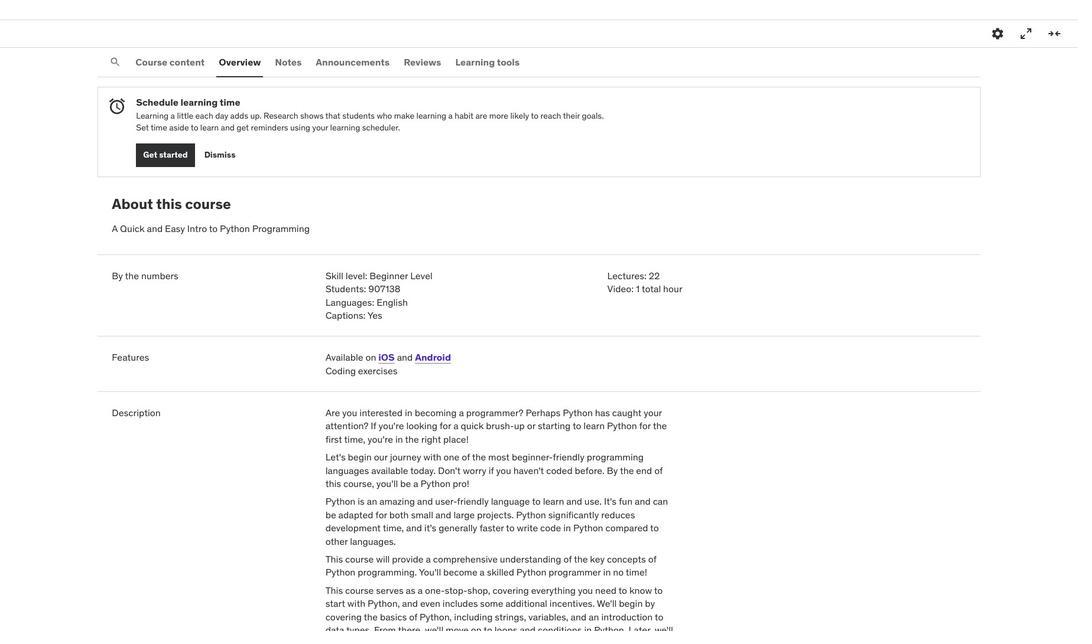 Task type: vqa. For each thing, say whether or not it's contained in the screenshot.
right Management
no



Task type: locate. For each thing, give the bounding box(es) containing it.
or
[[527, 421, 536, 432]]

0 vertical spatial this
[[326, 554, 343, 566]]

2 horizontal spatial you
[[578, 585, 593, 597]]

1 vertical spatial this
[[326, 478, 341, 490]]

of right the concepts on the bottom right of the page
[[648, 554, 657, 566]]

0 horizontal spatial learning
[[136, 111, 169, 121]]

0 horizontal spatial for
[[376, 509, 387, 521]]

friendly inside python is an amazing and user-friendly language to learn and use. it's fun and can be adapted for both small and large projects. python significantly reduces development time, and it's generally faster to write code in python compared to other languages.
[[457, 496, 489, 508]]

1 horizontal spatial with
[[424, 452, 441, 464]]

language
[[491, 496, 530, 508]]

begin up introduction
[[619, 598, 643, 610]]

in down significantly
[[564, 523, 571, 535]]

0 vertical spatial learn
[[200, 122, 219, 133]]

begin inside this course serves as a one-stop-shop, covering everything you need to know to start with python, and even includes some additional incentives. we'll begin by covering the basics of python, including strings, variables, and an introduction to data types. from there, we'll move on to loops and conditions in python. later, we
[[619, 598, 643, 610]]

the inside this course serves as a one-stop-shop, covering everything you need to know to start with python, and even includes some additional incentives. we'll begin by covering the basics of python, including strings, variables, and an introduction to data types. from there, we'll move on to loops and conditions in python. later, we
[[364, 612, 378, 623]]

on down including
[[471, 625, 482, 632]]

time, down both
[[383, 523, 404, 535]]

this up easy
[[156, 195, 182, 213]]

1 vertical spatial an
[[589, 612, 599, 623]]

little
[[177, 111, 193, 121]]

conditions
[[538, 625, 582, 632]]

learn up significantly
[[543, 496, 564, 508]]

friendly up the coded
[[553, 452, 585, 464]]

this inside this course serves as a one-stop-shop, covering everything you need to know to start with python, and even includes some additional incentives. we'll begin by covering the basics of python, including strings, variables, and an introduction to data types. from there, we'll move on to loops and conditions in python. later, we
[[326, 585, 343, 597]]

course inside this course serves as a one-stop-shop, covering everything you need to know to start with python, and even includes some additional incentives. we'll begin by covering the basics of python, including strings, variables, and an introduction to data types. from there, we'll move on to loops and conditions in python. later, we
[[345, 585, 374, 597]]

basics
[[380, 612, 407, 623]]

0 vertical spatial you
[[342, 407, 357, 419]]

your inside are you interested in becoming a programmer? perhaps python has caught your attention? if you're looking for a quick brush-up or starting to learn python for the first time, you're in the right place!
[[644, 407, 662, 419]]

learn down each
[[200, 122, 219, 133]]

for down caught
[[639, 421, 651, 432]]

1 horizontal spatial covering
[[493, 585, 529, 597]]

1 vertical spatial begin
[[619, 598, 643, 610]]

you inside this course serves as a one-stop-shop, covering everything you need to know to start with python, and even includes some additional incentives. we'll begin by covering the basics of python, including strings, variables, and an introduction to data types. from there, we'll move on to loops and conditions in python. later, we
[[578, 585, 593, 597]]

a up quick
[[459, 407, 464, 419]]

0 vertical spatial covering
[[493, 585, 529, 597]]

an inside this course serves as a one-stop-shop, covering everything you need to know to start with python, and even includes some additional incentives. we'll begin by covering the basics of python, including strings, variables, and an introduction to data types. from there, we'll move on to loops and conditions in python. later, we
[[589, 612, 599, 623]]

we'll
[[597, 598, 617, 610]]

a down the today.
[[413, 478, 418, 490]]

907138
[[369, 283, 401, 295]]

of right "end"
[[655, 465, 663, 477]]

are you interested in becoming a programmer? perhaps python has caught your attention? if you're looking for a quick brush-up or starting to learn python for the first time, you're in the right place!
[[326, 407, 667, 446]]

friendly
[[553, 452, 585, 464], [457, 496, 489, 508]]

learning right make on the left top
[[416, 111, 446, 121]]

0 vertical spatial learning
[[456, 56, 495, 68]]

0 horizontal spatial time,
[[344, 434, 365, 446]]

to right language on the bottom of the page
[[532, 496, 541, 508]]

up.
[[250, 111, 262, 121]]

for inside python is an amazing and user-friendly language to learn and use. it's fun and can be adapted for both small and large projects. python significantly reduces development time, and it's generally faster to write code in python compared to other languages.
[[376, 509, 387, 521]]

0 horizontal spatial be
[[326, 509, 336, 521]]

starting
[[538, 421, 571, 432]]

friendly up large
[[457, 496, 489, 508]]

0 horizontal spatial on
[[366, 352, 376, 364]]

1 horizontal spatial by
[[607, 465, 618, 477]]

by inside let's begin our journey with one of the most beginner-friendly programming languages available today. don't worry if you haven't coded before. by the end of this course, you'll be a python pro!
[[607, 465, 618, 477]]

1 vertical spatial be
[[326, 509, 336, 521]]

schedule learning time learning a little each day adds up. research shows that students who make learning a habit are more likely to reach their goals. set time aside to learn and get reminders using your learning scheduler.
[[136, 96, 604, 133]]

if
[[489, 465, 494, 477]]

of up 'there,'
[[409, 612, 417, 623]]

0 horizontal spatial this
[[156, 195, 182, 213]]

be right you'll
[[400, 478, 411, 490]]

python down the today.
[[421, 478, 451, 490]]

english
[[377, 296, 408, 308]]

search image
[[110, 56, 121, 68]]

on inside this course serves as a one-stop-shop, covering everything you need to know to start with python, and even includes some additional incentives. we'll begin by covering the basics of python, including strings, variables, and an introduction to data types. from there, we'll move on to loops and conditions in python. later, we
[[471, 625, 482, 632]]

1 horizontal spatial time,
[[383, 523, 404, 535]]

variables,
[[529, 612, 569, 623]]

time
[[220, 96, 240, 108], [151, 122, 167, 133]]

of up the programmer
[[564, 554, 572, 566]]

and down day
[[221, 122, 235, 133]]

in inside this course serves as a one-stop-shop, covering everything you need to know to start with python, and even includes some additional incentives. we'll begin by covering the basics of python, including strings, variables, and an introduction to data types. from there, we'll move on to loops and conditions in python. later, we
[[584, 625, 592, 632]]

1 vertical spatial learning
[[416, 111, 446, 121]]

2 vertical spatial course
[[345, 585, 374, 597]]

2 vertical spatial learn
[[543, 496, 564, 508]]

development
[[326, 523, 381, 535]]

2 horizontal spatial learning
[[416, 111, 446, 121]]

user-
[[435, 496, 457, 508]]

ios
[[379, 352, 395, 364]]

0 horizontal spatial learn
[[200, 122, 219, 133]]

0 horizontal spatial python,
[[368, 598, 400, 610]]

python is an amazing and user-friendly language to learn and use. it's fun and can be adapted for both small and large projects. python significantly reduces development time, and it's generally faster to write code in python compared to other languages.
[[326, 496, 668, 548]]

be left adapted
[[326, 509, 336, 521]]

to down can
[[650, 523, 659, 535]]

exit expanded view image
[[1048, 27, 1062, 41]]

0 vertical spatial you're
[[379, 421, 404, 432]]

1 vertical spatial learn
[[584, 421, 605, 432]]

get started button
[[136, 143, 195, 167]]

0 horizontal spatial begin
[[348, 452, 372, 464]]

on
[[366, 352, 376, 364], [471, 625, 482, 632]]

you're down interested
[[379, 421, 404, 432]]

and right ios link
[[397, 352, 413, 364]]

ios link
[[379, 352, 395, 364]]

you up incentives. at the right of page
[[578, 585, 593, 597]]

0 vertical spatial an
[[367, 496, 377, 508]]

1 horizontal spatial your
[[644, 407, 662, 419]]

journey
[[390, 452, 421, 464]]

learning left tools
[[456, 56, 495, 68]]

this inside this course will provide a comprehensive understanding of the key concepts of python programming. you'll become a skilled python programmer in no time!
[[326, 554, 343, 566]]

2 vertical spatial learning
[[330, 122, 360, 133]]

to inside are you interested in becoming a programmer? perhaps python has caught your attention? if you're looking for a quick brush-up or starting to learn python for the first time, you're in the right place!
[[573, 421, 581, 432]]

an down we'll
[[589, 612, 599, 623]]

1 vertical spatial you
[[496, 465, 511, 477]]

1 vertical spatial this
[[326, 585, 343, 597]]

can
[[653, 496, 668, 508]]

1 horizontal spatial be
[[400, 478, 411, 490]]

for down becoming
[[440, 421, 451, 432]]

course left the serves at bottom
[[345, 585, 374, 597]]

0 vertical spatial begin
[[348, 452, 372, 464]]

in up journey
[[395, 434, 403, 446]]

python down significantly
[[573, 523, 603, 535]]

learning down schedule
[[136, 111, 169, 121]]

includes
[[443, 598, 478, 610]]

1 horizontal spatial friendly
[[553, 452, 585, 464]]

today.
[[410, 465, 436, 477]]

coded
[[546, 465, 573, 477]]

this down the languages
[[326, 478, 341, 490]]

0 vertical spatial learning
[[181, 96, 218, 108]]

caught
[[612, 407, 642, 419]]

1 vertical spatial on
[[471, 625, 482, 632]]

0 horizontal spatial your
[[312, 122, 328, 133]]

1 horizontal spatial learning
[[456, 56, 495, 68]]

your down shows
[[312, 122, 328, 133]]

by
[[645, 598, 655, 610]]

1 horizontal spatial begin
[[619, 598, 643, 610]]

python, down the serves at bottom
[[368, 598, 400, 610]]

this up start
[[326, 585, 343, 597]]

1 vertical spatial with
[[348, 598, 365, 610]]

0 horizontal spatial with
[[348, 598, 365, 610]]

python left has
[[563, 407, 593, 419]]

0 vertical spatial time,
[[344, 434, 365, 446]]

shows
[[300, 111, 324, 121]]

brush-
[[486, 421, 514, 432]]

covering up data
[[326, 612, 362, 623]]

0 horizontal spatial time
[[151, 122, 167, 133]]

level
[[410, 270, 433, 282]]

it's
[[424, 523, 437, 535]]

most
[[488, 452, 510, 464]]

1 vertical spatial learning
[[136, 111, 169, 121]]

2 vertical spatial you
[[578, 585, 593, 597]]

begin up the languages
[[348, 452, 372, 464]]

an right is
[[367, 496, 377, 508]]

overview
[[219, 56, 261, 68]]

1
[[636, 283, 640, 295]]

let's
[[326, 452, 346, 464]]

you inside let's begin our journey with one of the most beginner-friendly programming languages available today. don't worry if you haven't coded before. by the end of this course, you'll be a python pro!
[[496, 465, 511, 477]]

0 vertical spatial friendly
[[553, 452, 585, 464]]

everything
[[531, 585, 576, 597]]

attention?
[[326, 421, 369, 432]]

by left numbers on the top left
[[112, 270, 123, 282]]

in left python.
[[584, 625, 592, 632]]

easy
[[165, 223, 185, 235]]

1 vertical spatial by
[[607, 465, 618, 477]]

for left both
[[376, 509, 387, 521]]

course down languages.
[[345, 554, 374, 566]]

dismiss button
[[204, 143, 236, 167]]

python, up we'll
[[420, 612, 452, 623]]

1 horizontal spatial on
[[471, 625, 482, 632]]

begin
[[348, 452, 372, 464], [619, 598, 643, 610]]

0 horizontal spatial learning
[[181, 96, 218, 108]]

learn inside schedule learning time learning a little each day adds up. research shows that students who make learning a habit are more likely to reach their goals. set time aside to learn and get reminders using your learning scheduler.
[[200, 122, 219, 133]]

becoming
[[415, 407, 457, 419]]

available
[[371, 465, 408, 477]]

0 vertical spatial this
[[156, 195, 182, 213]]

you're down "if"
[[368, 434, 393, 446]]

python up write
[[516, 509, 546, 521]]

with right start
[[348, 598, 365, 610]]

you up attention?
[[342, 407, 357, 419]]

will
[[376, 554, 390, 566]]

lectures:
[[608, 270, 647, 282]]

a left habit
[[448, 111, 453, 121]]

no
[[613, 567, 624, 579]]

time, inside python is an amazing and user-friendly language to learn and use. it's fun and can be adapted for both small and large projects. python significantly reduces development time, and it's generally faster to write code in python compared to other languages.
[[383, 523, 404, 535]]

before.
[[575, 465, 605, 477]]

0 horizontal spatial by
[[112, 270, 123, 282]]

0 vertical spatial python,
[[368, 598, 400, 610]]

has
[[595, 407, 610, 419]]

their
[[563, 111, 580, 121]]

0 vertical spatial on
[[366, 352, 376, 364]]

if
[[371, 421, 376, 432]]

0 horizontal spatial friendly
[[457, 496, 489, 508]]

friendly inside let's begin our journey with one of the most beginner-friendly programming languages available today. don't worry if you haven't coded before. by the end of this course, you'll be a python pro!
[[553, 452, 585, 464]]

it's
[[604, 496, 617, 508]]

using
[[290, 122, 310, 133]]

from
[[374, 625, 396, 632]]

your right caught
[[644, 407, 662, 419]]

time right the set in the left of the page
[[151, 122, 167, 133]]

with up the today.
[[424, 452, 441, 464]]

you
[[342, 407, 357, 419], [496, 465, 511, 477], [578, 585, 593, 597]]

compared
[[606, 523, 648, 535]]

learning inside button
[[456, 56, 495, 68]]

1 horizontal spatial learn
[[543, 496, 564, 508]]

on up "exercises"
[[366, 352, 376, 364]]

and down user-
[[436, 509, 451, 521]]

projects.
[[477, 509, 514, 521]]

1 vertical spatial time,
[[383, 523, 404, 535]]

habit
[[455, 111, 474, 121]]

0 horizontal spatial you
[[342, 407, 357, 419]]

right
[[421, 434, 441, 446]]

0 vertical spatial be
[[400, 478, 411, 490]]

by down programming
[[607, 465, 618, 477]]

significantly
[[548, 509, 599, 521]]

1 horizontal spatial python,
[[420, 612, 452, 623]]

learn inside python is an amazing and user-friendly language to learn and use. it's fun and can be adapted for both small and large projects. python significantly reduces development time, and it's generally faster to write code in python compared to other languages.
[[543, 496, 564, 508]]

time up day
[[220, 96, 240, 108]]

0 horizontal spatial an
[[367, 496, 377, 508]]

additional
[[506, 598, 547, 610]]

1 vertical spatial your
[[644, 407, 662, 419]]

1 vertical spatial course
[[345, 554, 374, 566]]

quick
[[461, 421, 484, 432]]

0 vertical spatial with
[[424, 452, 441, 464]]

1 horizontal spatial time
[[220, 96, 240, 108]]

to up by
[[654, 585, 663, 597]]

2 horizontal spatial for
[[639, 421, 651, 432]]

2 horizontal spatial learn
[[584, 421, 605, 432]]

fun
[[619, 496, 633, 508]]

0 horizontal spatial covering
[[326, 612, 362, 623]]

0 vertical spatial your
[[312, 122, 328, 133]]

learning down that
[[330, 122, 360, 133]]

concepts
[[607, 554, 646, 566]]

this down other
[[326, 554, 343, 566]]

1 horizontal spatial you
[[496, 465, 511, 477]]

aside
[[169, 122, 189, 133]]

android
[[415, 352, 451, 364]]

learning inside schedule learning time learning a little each day adds up. research shows that students who make learning a habit are more likely to reach their goals. set time aside to learn and get reminders using your learning scheduler.
[[136, 111, 169, 121]]

python right intro
[[220, 223, 250, 235]]

1 horizontal spatial an
[[589, 612, 599, 623]]

a right as
[[418, 585, 423, 597]]

0 vertical spatial by
[[112, 270, 123, 282]]

1 vertical spatial python,
[[420, 612, 452, 623]]

learning up each
[[181, 96, 218, 108]]

this
[[156, 195, 182, 213], [326, 478, 341, 490]]

skilled
[[487, 567, 514, 579]]

learn down has
[[584, 421, 605, 432]]

small
[[411, 509, 433, 521]]

covering up the additional
[[493, 585, 529, 597]]

1 vertical spatial friendly
[[457, 496, 489, 508]]

course for this course serves as a one-stop-shop, covering everything you need to know to start with python, and even includes some additional incentives. we'll begin by covering the basics of python, including strings, variables, and an introduction to data types. from there, we'll move on to loops and conditions in python. later, we
[[345, 585, 374, 597]]

day
[[215, 111, 228, 121]]

1 this from the top
[[326, 554, 343, 566]]

programming.
[[358, 567, 417, 579]]

course up "a quick and easy intro to python programming"
[[185, 195, 231, 213]]

get started
[[143, 150, 188, 160]]

time, down attention?
[[344, 434, 365, 446]]

0 vertical spatial time
[[220, 96, 240, 108]]

course inside this course will provide a comprehensive understanding of the key concepts of python programming. you'll become a skilled python programmer in no time!
[[345, 554, 374, 566]]

1 vertical spatial time
[[151, 122, 167, 133]]

1 horizontal spatial learning
[[330, 122, 360, 133]]

you right if
[[496, 465, 511, 477]]

to right 'starting'
[[573, 421, 581, 432]]

1 horizontal spatial this
[[326, 478, 341, 490]]

in left no
[[603, 567, 611, 579]]

beginner-
[[512, 452, 553, 464]]

2 this from the top
[[326, 585, 343, 597]]

including
[[454, 612, 493, 623]]

a up shop,
[[480, 567, 485, 579]]

faster
[[480, 523, 504, 535]]

the inside this course will provide a comprehensive understanding of the key concepts of python programming. you'll become a skilled python programmer in no time!
[[574, 554, 588, 566]]

1 horizontal spatial for
[[440, 421, 451, 432]]



Task type: describe. For each thing, give the bounding box(es) containing it.
to left loops at bottom
[[484, 625, 492, 632]]

reach
[[541, 111, 561, 121]]

an inside python is an amazing and user-friendly language to learn and use. it's fun and can be adapted for both small and large projects. python significantly reduces development time, and it's generally faster to write code in python compared to other languages.
[[367, 496, 377, 508]]

each
[[195, 111, 213, 121]]

of right one
[[462, 452, 470, 464]]

python down understanding
[[517, 567, 547, 579]]

introduction
[[601, 612, 653, 623]]

python inside let's begin our journey with one of the most beginner-friendly programming languages available today. don't worry if you haven't coded before. by the end of this course, you'll be a python pro!
[[421, 478, 451, 490]]

to down by
[[655, 612, 664, 623]]

begin inside let's begin our journey with one of the most beginner-friendly programming languages available today. don't worry if you haven't coded before. by the end of this course, you'll be a python pro!
[[348, 452, 372, 464]]

your inside schedule learning time learning a little each day adds up. research shows that students who make learning a habit are more likely to reach their goals. set time aside to learn and get reminders using your learning scheduler.
[[312, 122, 328, 133]]

notes
[[275, 56, 302, 68]]

get
[[237, 122, 249, 133]]

available on ios and android coding exercises
[[326, 352, 451, 377]]

and up significantly
[[567, 496, 582, 508]]

move
[[446, 625, 469, 632]]

time, inside are you interested in becoming a programmer? perhaps python has caught your attention? if you're looking for a quick brush-up or starting to learn python for the first time, you're in the right place!
[[344, 434, 365, 446]]

this for this course serves as a one-stop-shop, covering everything you need to know to start with python, and even includes some additional incentives. we'll begin by covering the basics of python, including strings, variables, and an introduction to data types. from there, we'll move on to loops and conditions in python. later, we
[[326, 585, 343, 597]]

python down other
[[326, 567, 356, 579]]

loops
[[495, 625, 518, 632]]

and left easy
[[147, 223, 163, 235]]

22
[[649, 270, 660, 282]]

numbers
[[141, 270, 178, 282]]

and inside schedule learning time learning a little each day adds up. research shows that students who make learning a habit are more likely to reach their goals. set time aside to learn and get reminders using your learning scheduler.
[[221, 122, 235, 133]]

1 vertical spatial covering
[[326, 612, 362, 623]]

a up place!
[[454, 421, 459, 432]]

a up the "you'll"
[[426, 554, 431, 566]]

a inside this course serves as a one-stop-shop, covering everything you need to know to start with python, and even includes some additional incentives. we'll begin by covering the basics of python, including strings, variables, and an introduction to data types. from there, we'll move on to loops and conditions in python. later, we
[[418, 585, 423, 597]]

comprehensive
[[433, 554, 498, 566]]

and down small
[[406, 523, 422, 535]]

amazing
[[380, 496, 415, 508]]

announcements
[[316, 56, 390, 68]]

adapted
[[338, 509, 373, 521]]

be inside python is an amazing and user-friendly language to learn and use. it's fun and can be adapted for both small and large projects. python significantly reduces development time, and it's generally faster to write code in python compared to other languages.
[[326, 509, 336, 521]]

set
[[136, 122, 149, 133]]

to right need
[[619, 585, 627, 597]]

research
[[264, 111, 298, 121]]

to right intro
[[209, 223, 218, 235]]

this course serves as a one-stop-shop, covering everything you need to know to start with python, and even includes some additional incentives. we'll begin by covering the basics of python, including strings, variables, and an introduction to data types. from there, we'll move on to loops and conditions in python. later, we
[[326, 585, 674, 632]]

place!
[[443, 434, 469, 446]]

be inside let's begin our journey with one of the most beginner-friendly programming languages available today. don't worry if you haven't coded before. by the end of this course, you'll be a python pro!
[[400, 478, 411, 490]]

shop,
[[468, 585, 490, 597]]

and down as
[[402, 598, 418, 610]]

reviews
[[404, 56, 441, 68]]

python up adapted
[[326, 496, 356, 508]]

a
[[112, 223, 118, 235]]

in inside python is an amazing and user-friendly language to learn and use. it's fun and can be adapted for both small and large projects. python significantly reduces development time, and it's generally faster to write code in python compared to other languages.
[[564, 523, 571, 535]]

as
[[406, 585, 416, 597]]

one-
[[425, 585, 445, 597]]

a left the little
[[171, 111, 175, 121]]

make
[[394, 111, 415, 121]]

use.
[[585, 496, 602, 508]]

a inside let's begin our journey with one of the most beginner-friendly programming languages available today. don't worry if you haven't coded before. by the end of this course, you'll be a python pro!
[[413, 478, 418, 490]]

this for this course will provide a comprehensive understanding of the key concepts of python programming. you'll become a skilled python programmer in no time!
[[326, 554, 343, 566]]

looking
[[406, 421, 437, 432]]

by the numbers
[[112, 270, 178, 282]]

key
[[590, 554, 605, 566]]

even
[[420, 598, 440, 610]]

lectures: 22 video: 1 total hour
[[608, 270, 683, 295]]

programmer
[[549, 567, 601, 579]]

course,
[[343, 478, 374, 490]]

who
[[377, 111, 392, 121]]

of inside this course serves as a one-stop-shop, covering everything you need to know to start with python, and even includes some additional incentives. we'll begin by covering the basics of python, including strings, variables, and an introduction to data types. from there, we'll move on to loops and conditions in python. later, we
[[409, 612, 417, 623]]

in inside this course will provide a comprehensive understanding of the key concepts of python programming. you'll become a skilled python programmer in no time!
[[603, 567, 611, 579]]

python down caught
[[607, 421, 637, 432]]

and down incentives. at the right of page
[[571, 612, 587, 623]]

exercises
[[358, 365, 398, 377]]

with inside this course serves as a one-stop-shop, covering everything you need to know to start with python, and even includes some additional incentives. we'll begin by covering the basics of python, including strings, variables, and an introduction to data types. from there, we'll move on to loops and conditions in python. later, we
[[348, 598, 365, 610]]

reminders
[[251, 122, 288, 133]]

write
[[517, 523, 538, 535]]

strings,
[[495, 612, 526, 623]]

course content
[[136, 56, 205, 68]]

types.
[[346, 625, 372, 632]]

beginner
[[370, 270, 408, 282]]

to right likely
[[531, 111, 539, 121]]

don't
[[438, 465, 461, 477]]

let's begin our journey with one of the most beginner-friendly programming languages available today. don't worry if you haven't coded before. by the end of this course, you'll be a python pro!
[[326, 452, 663, 490]]

first
[[326, 434, 342, 446]]

and down strings,
[[520, 625, 536, 632]]

schedule
[[136, 96, 179, 108]]

on inside available on ios and android coding exercises
[[366, 352, 376, 364]]

programmer?
[[466, 407, 524, 419]]

programming
[[587, 452, 644, 464]]

students:
[[326, 283, 366, 295]]

in up looking
[[405, 407, 413, 419]]

languages.
[[350, 536, 396, 548]]

fullscreen image
[[1019, 27, 1033, 41]]

scheduler.
[[362, 122, 400, 133]]

total
[[642, 283, 661, 295]]

languages
[[326, 465, 369, 477]]

learn inside are you interested in becoming a programmer? perhaps python has caught your attention? if you're looking for a quick brush-up or starting to learn python for the first time, you're in the right place!
[[584, 421, 605, 432]]

available
[[326, 352, 363, 364]]

course for this course will provide a comprehensive understanding of the key concepts of python programming. you'll become a skilled python programmer in no time!
[[345, 554, 374, 566]]

generally
[[439, 523, 477, 535]]

overview button
[[217, 48, 263, 76]]

content
[[170, 56, 205, 68]]

level:
[[346, 270, 367, 282]]

haven't
[[514, 465, 544, 477]]

goals.
[[582, 111, 604, 121]]

course
[[136, 56, 167, 68]]

large
[[454, 509, 475, 521]]

skill
[[326, 270, 343, 282]]

you'll
[[377, 478, 398, 490]]

you inside are you interested in becoming a programmer? perhaps python has caught your attention? if you're looking for a quick brush-up or starting to learn python for the first time, you're in the right place!
[[342, 407, 357, 419]]

1 vertical spatial you're
[[368, 434, 393, 446]]

coding
[[326, 365, 356, 377]]

this inside let's begin our journey with one of the most beginner-friendly programming languages available today. don't worry if you haven't coded before. by the end of this course, you'll be a python pro!
[[326, 478, 341, 490]]

that
[[325, 111, 340, 121]]

0 vertical spatial course
[[185, 195, 231, 213]]

to left write
[[506, 523, 515, 535]]

need
[[595, 585, 617, 597]]

and inside available on ios and android coding exercises
[[397, 352, 413, 364]]

to down the little
[[191, 122, 198, 133]]

you'll
[[419, 567, 441, 579]]

perhaps
[[526, 407, 561, 419]]

languages:
[[326, 296, 374, 308]]

with inside let's begin our journey with one of the most beginner-friendly programming languages available today. don't worry if you haven't coded before. by the end of this course, you'll be a python pro!
[[424, 452, 441, 464]]

and right fun
[[635, 496, 651, 508]]

become
[[443, 567, 478, 579]]

and up small
[[417, 496, 433, 508]]

about
[[112, 195, 153, 213]]

adds
[[230, 111, 248, 121]]

is
[[358, 496, 365, 508]]

quick
[[120, 223, 145, 235]]

settings image
[[991, 27, 1005, 41]]

our
[[374, 452, 388, 464]]

are
[[326, 407, 340, 419]]

both
[[389, 509, 409, 521]]

intro
[[187, 223, 207, 235]]



